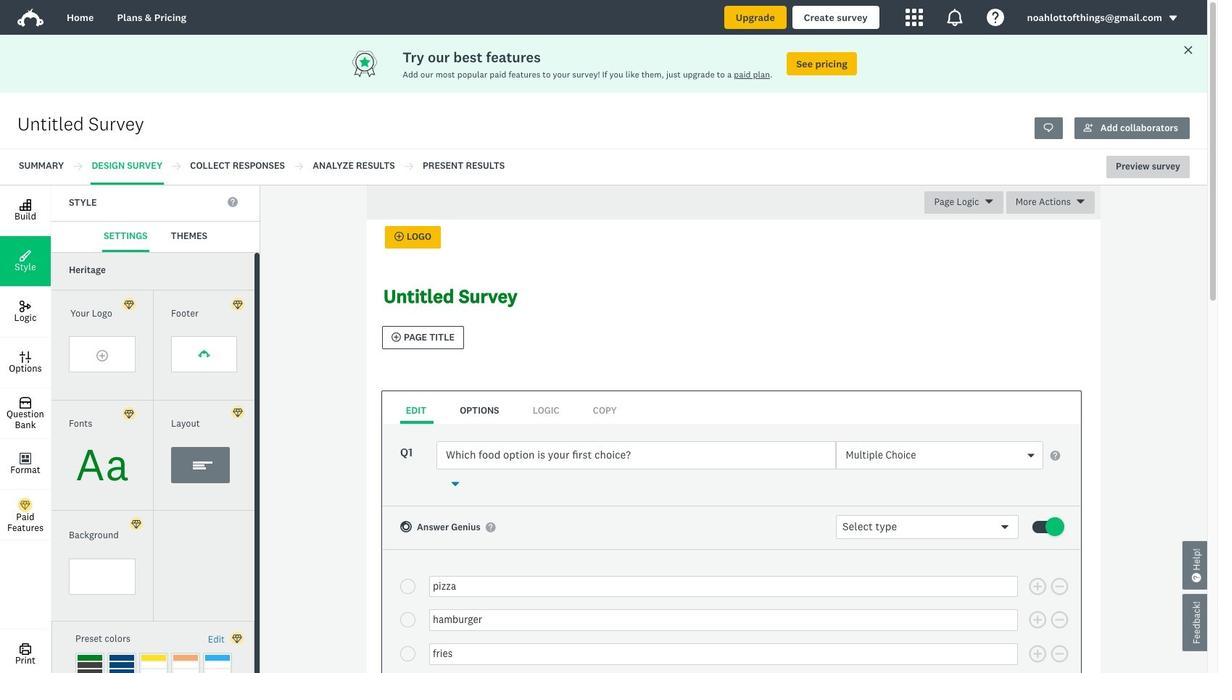 Task type: vqa. For each thing, say whether or not it's contained in the screenshot.
SurveyMonkey Logo
yes



Task type: locate. For each thing, give the bounding box(es) containing it.
dropdown arrow image
[[1169, 13, 1179, 23]]

1 horizontal spatial products icon image
[[946, 9, 964, 26]]

None radio
[[400, 579, 416, 594], [400, 613, 416, 628], [400, 579, 416, 594], [400, 613, 416, 628]]

surveymonkey logo image
[[17, 9, 44, 27]]

help icon image
[[987, 9, 1004, 26]]

None radio
[[400, 647, 416, 663]]

rewards image
[[350, 49, 403, 78]]

0 horizontal spatial products icon image
[[906, 9, 923, 26]]

products icon image
[[906, 9, 923, 26], [946, 9, 964, 26]]



Task type: describe. For each thing, give the bounding box(es) containing it.
2 products icon image from the left
[[946, 9, 964, 26]]

1 products icon image from the left
[[906, 9, 923, 26]]



